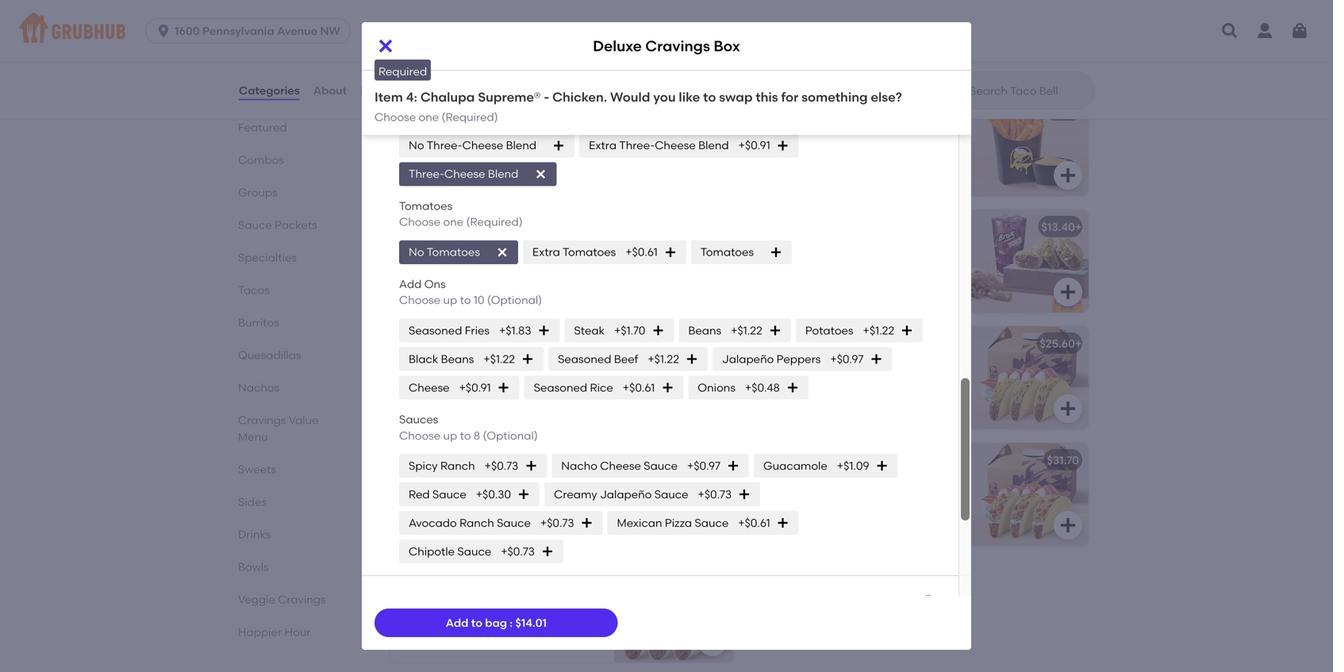 Task type: vqa. For each thing, say whether or not it's contained in the screenshot.
$4.50 to the middle
no



Task type: describe. For each thing, give the bounding box(es) containing it.
fries up crisp
[[795, 103, 820, 117]]

nacho cheese sauce
[[561, 459, 678, 472]]

three- down item 4: chalupa supreme® - chicken. would you like to swap this for something else? choose one (required)
[[619, 139, 655, 152]]

1 vertical spatial fat
[[462, 60, 479, 74]]

sauce inside golden, crisp nacho fries seasoned with bold mexican spices and nacho cheese sauce for dipping.
[[797, 158, 829, 172]]

1 vertical spatial mexican
[[617, 516, 662, 530]]

taco inside your choice of 12 of the following tacos: crunchy or soft taco supremes®.
[[877, 492, 903, 505]]

+$1.22 for seasoned beef
[[648, 352, 679, 366]]

soft up red
[[400, 453, 422, 467]]

spicy
[[409, 459, 438, 472]]

happier
[[238, 625, 282, 639]]

golden,
[[755, 126, 798, 139]]

+ for $25.62
[[720, 337, 726, 350]]

crunchy inside the includes 4 crunchy tacos and 4 beefy 5-layer burritos
[[457, 359, 502, 373]]

best seller
[[409, 204, 458, 215]]

+$0.73 for creamy jalapeño sauce
[[698, 488, 732, 501]]

nacho fries
[[755, 103, 820, 117]]

soft down 'supreme soft taco party pack'
[[460, 592, 482, 606]]

the for tacos,
[[860, 359, 878, 373]]

beef
[[614, 352, 638, 366]]

of down "potatoes"
[[847, 359, 857, 373]]

party up includes 12 soft tacos
[[454, 453, 483, 467]]

+$0.91 for extra three-cheese blend
[[738, 139, 770, 152]]

large nacho fries
[[400, 103, 499, 117]]

1 horizontal spatial cream
[[748, 32, 786, 45]]

chalupa for 4:
[[420, 89, 475, 105]]

+ for $4.01
[[1075, 103, 1082, 117]]

cheese down black
[[409, 381, 450, 394]]

packets
[[275, 218, 317, 232]]

cravings box image
[[970, 209, 1089, 313]]

reviews button
[[360, 62, 405, 119]]

cheese up creamy jalapeño sauce
[[600, 459, 641, 472]]

+$0.97 for nacho cheese sauce
[[687, 459, 721, 472]]

and inside the includes 4 crunchy tacos and 4 beefy 5-layer burritos
[[539, 359, 561, 373]]

cheese down $5.23
[[655, 139, 696, 152]]

about
[[313, 84, 347, 97]]

+$0.61 for seasoned rice
[[623, 381, 655, 394]]

nacho up the creamy
[[561, 459, 597, 472]]

nacho fries image
[[970, 93, 1089, 196]]

taco & burrito cravings pack image
[[614, 326, 733, 429]]

your for your choice of 12 of the following tacos: crunchy or soft tacos, crunchy or soft taco supremes®.
[[755, 359, 779, 373]]

party up 'peppers'
[[785, 337, 814, 350]]

categories button
[[238, 62, 300, 119]]

choose inside tomatoes choose one (required)
[[399, 215, 441, 229]]

of down taco party pack
[[821, 359, 831, 373]]

jalapeño peppers
[[722, 352, 821, 366]]

sauce down +$0.30
[[497, 516, 531, 530]]

soft taco party pack
[[400, 453, 513, 467]]

sauce packets
[[238, 218, 317, 232]]

1600
[[175, 24, 200, 38]]

onions
[[698, 381, 736, 394]]

steak
[[574, 324, 605, 337]]

following for taco
[[880, 476, 929, 489]]

tacos down specialties
[[238, 283, 270, 297]]

your for your choice of 12 of the following tacos: crunchy or soft taco supremes®.
[[755, 476, 779, 489]]

item 4: chalupa supreme® - chicken. would you like to swap this for something else? choose one (required)
[[375, 89, 902, 124]]

svg image inside 1600 pennsylvania avenue nw button
[[156, 23, 171, 39]]

seller
[[432, 204, 458, 215]]

twists,
[[847, 275, 881, 288]]

1 vertical spatial jalapeño
[[600, 488, 652, 501]]

taco party pack
[[755, 337, 844, 350]]

crunchy down jalapeño peppers
[[755, 391, 801, 405]]

pack up your choice of 12 of the following tacos: crunchy or soft taco supremes®.
[[868, 453, 895, 467]]

supreme®.
[[519, 592, 575, 606]]

burrito,
[[832, 259, 871, 272]]

item
[[375, 89, 403, 105]]

cravings inside cravings value menu
[[238, 413, 286, 427]]

$13.40
[[1041, 220, 1075, 234]]

$4.01 +
[[1048, 103, 1082, 117]]

of down the supreme taco party pack
[[821, 476, 831, 489]]

extra for extra tomatoes
[[532, 245, 560, 259]]

happier hour
[[238, 625, 311, 639]]

4:
[[406, 89, 417, 105]]

(optional) inside add ons choose up to 10 (optional)
[[487, 293, 542, 307]]

black
[[409, 352, 438, 366]]

seasoned for seasoned beef
[[558, 352, 611, 366]]

supreme for includes
[[400, 570, 449, 584]]

red
[[409, 488, 430, 501]]

8
[[474, 429, 480, 442]]

one inside tomatoes choose one (required)
[[443, 215, 464, 229]]

12 inside your choice of 12 of the following tacos: crunchy or soft taco supremes®.
[[834, 476, 844, 489]]

specialties
[[238, 251, 297, 264]]

drink.
[[850, 291, 880, 304]]

sauce right pizza
[[695, 516, 729, 530]]

layer
[[444, 375, 470, 389]]

dipping.
[[849, 158, 893, 172]]

cravings up hour
[[278, 593, 326, 606]]

fries down 10
[[465, 324, 490, 337]]

1 vertical spatial cream
[[509, 60, 547, 74]]

&
[[429, 337, 438, 350]]

+ for $25.60
[[1075, 337, 1082, 350]]

large nacho fries image
[[614, 93, 733, 196]]

supreme®
[[478, 89, 541, 105]]

12 down 'supreme soft taco party pack'
[[448, 592, 458, 606]]

mexican inside golden, crisp nacho fries seasoned with bold mexican spices and nacho cheese sauce for dipping.
[[807, 142, 853, 155]]

taco up jalapeño peppers
[[755, 337, 782, 350]]

0 horizontal spatial reduced-
[[409, 60, 462, 74]]

$25.60
[[1040, 337, 1075, 350]]

extra tomatoes
[[532, 245, 616, 259]]

1 horizontal spatial jalapeño
[[722, 352, 774, 366]]

ranch for avocado
[[459, 516, 494, 530]]

nacho inside crispy nacho fries and nacho cheese sauce to dip.
[[437, 126, 473, 139]]

taco up includes 12 soft tacos
[[424, 453, 451, 467]]

best
[[409, 204, 430, 215]]

$26.82
[[689, 453, 724, 467]]

+$1.09
[[837, 459, 869, 472]]

soft down 'peppers'
[[818, 391, 839, 405]]

$25.60 +
[[1040, 337, 1082, 350]]

tacos for taco & burrito cravings pack
[[505, 359, 537, 373]]

10
[[474, 293, 484, 307]]

cheese up three-cheese blend
[[462, 139, 503, 152]]

guacamole
[[763, 459, 827, 472]]

three- inside three-cheese blend choose one (required)
[[399, 92, 435, 106]]

reduced-fat sour cream
[[409, 60, 547, 74]]

:
[[510, 616, 513, 630]]

includes 12 soft tacos supreme®.
[[400, 592, 575, 606]]

choose inside sauces choose up to 8 (optional)
[[399, 429, 441, 442]]

pack up +$0.30
[[485, 453, 513, 467]]

up inside add ons choose up to 10 (optional)
[[443, 293, 457, 307]]

cravings up the includes 4 crunchy tacos and 4 beefy 5-layer burritos
[[480, 337, 529, 350]]

veggie cravings
[[238, 593, 326, 606]]

sauces
[[399, 413, 438, 426]]

pack right +$1.83
[[532, 337, 559, 350]]

sauce up mexican pizza sauce at bottom
[[654, 488, 688, 501]]

Search Taco Bell search field
[[968, 83, 1090, 98]]

extra for extra reduced-fat sour cream
[[617, 32, 645, 45]]

$4.01
[[1048, 103, 1075, 117]]

avocado ranch sauce
[[409, 516, 531, 530]]

red sauce
[[409, 488, 466, 501]]

1 horizontal spatial box
[[714, 37, 740, 55]]

soft taco party pack image
[[614, 443, 733, 546]]

soft left the tacos,
[[853, 375, 875, 389]]

of down +$1.09
[[847, 476, 857, 489]]

tacos: for crunchy
[[755, 375, 788, 389]]

tacos,
[[877, 375, 912, 389]]

no for no tomatoes
[[409, 245, 424, 259]]

crispy
[[400, 126, 434, 139]]

cravings down seller
[[440, 223, 489, 237]]

seasoned rice
[[534, 381, 613, 394]]

1 vertical spatial or
[[804, 391, 815, 405]]

this
[[756, 89, 778, 105]]

nacho up golden,
[[755, 103, 792, 117]]

value
[[289, 413, 319, 427]]

nacho inside crispy nacho fries and nacho cheese sauce to dip.
[[527, 126, 561, 139]]

includes 12 soft tacos
[[400, 476, 516, 489]]

choose inside three-cheese blend choose one (required)
[[399, 108, 441, 122]]

black beans
[[409, 352, 474, 366]]

cheese down no three-cheese blend
[[444, 167, 485, 181]]

sauce down groups
[[238, 218, 272, 232]]

nacho inside golden, crisp nacho fries seasoned with bold mexican spices and nacho cheese sauce for dipping.
[[829, 126, 865, 139]]

(required) inside three-cheese blend choose one (required)
[[466, 108, 523, 122]]

extra reduced-fat sour cream
[[617, 32, 786, 45]]

with
[[755, 142, 778, 155]]

tacos for soft taco party pack
[[484, 476, 516, 489]]

0 horizontal spatial deluxe
[[400, 223, 437, 237]]

crunchy down 'peppers'
[[791, 375, 837, 389]]

blend down $5.23 +
[[698, 139, 729, 152]]

three- up best
[[409, 167, 444, 181]]

+$0.91 for cheese
[[459, 381, 491, 394]]

fountain
[[803, 291, 848, 304]]

+ for $5.23
[[720, 103, 726, 117]]

three- up three-cheese blend
[[427, 139, 462, 152]]

cheese inside three-cheese blend choose one (required)
[[435, 92, 476, 106]]

seasoned for seasoned fries
[[409, 324, 462, 337]]

taco left +$1.09
[[807, 453, 833, 467]]

else?
[[871, 89, 902, 105]]

svg image inside main navigation navigation
[[1290, 21, 1309, 40]]

soft inside your choice of 12 of the following tacos: crunchy or soft taco supremes®.
[[853, 492, 875, 505]]

party up your choice of 12 of the following tacos: crunchy or soft taco supremes®.
[[836, 453, 865, 467]]

mexican pizza sauce
[[617, 516, 729, 530]]

sauce down the spicy ranch
[[432, 488, 466, 501]]

nacho right large
[[434, 103, 471, 117]]

crunchy inside your choice of 12 of the following tacos: crunchy or soft taco supremes®.
[[791, 492, 837, 505]]

0 horizontal spatial box
[[491, 223, 511, 237]]

+$1.22 for black beans
[[484, 352, 515, 366]]

includes 4 crunchy tacos and 4 beefy 5-layer burritos
[[400, 359, 570, 389]]

sauce up 'supreme soft taco party pack'
[[457, 545, 491, 558]]

potatoes
[[805, 324, 853, 337]]

+$0.73 for chipotle sauce
[[501, 545, 535, 558]]

sauce left the $26.82
[[644, 459, 678, 472]]

add for add ons choose up to 10 (optional)
[[399, 277, 422, 291]]

no three-cheese blend
[[409, 139, 536, 152]]

+$0.73 for avocado ranch sauce
[[540, 516, 574, 530]]

0 horizontal spatial sour
[[482, 60, 507, 74]]

bowls
[[238, 560, 269, 574]]

$5.23 +
[[691, 103, 726, 117]]

+$1.22 for potatoes
[[863, 324, 894, 337]]

groups
[[238, 186, 277, 199]]



Task type: locate. For each thing, give the bounding box(es) containing it.
bag
[[485, 616, 507, 630]]

+$0.61 for mexican pizza sauce
[[738, 516, 770, 530]]

three-cheese blend choose one (required)
[[399, 92, 523, 122]]

+$0.97 down "potatoes"
[[830, 352, 864, 366]]

supreme down chipotle
[[400, 570, 449, 584]]

hour
[[285, 625, 311, 639]]

to left bag
[[471, 616, 482, 630]]

choice inside your choice of 12 of the following tacos: crunchy or soft tacos, crunchy or soft taco supremes®.
[[782, 359, 818, 373]]

$31.70
[[1047, 453, 1079, 467]]

burrito
[[440, 337, 477, 350]]

tacos: for supremes®.
[[755, 492, 788, 505]]

cheese inside golden, crisp nacho fries seasoned with bold mexican spices and nacho cheese sauce for dipping.
[[755, 158, 794, 172]]

2 following from the top
[[880, 476, 929, 489]]

tacos: inside your choice of 12 of the following tacos: crunchy or soft taco supremes®.
[[755, 492, 788, 505]]

1600 pennsylvania avenue nw button
[[145, 18, 357, 44]]

1 vertical spatial burritos
[[473, 375, 514, 389]]

0 vertical spatial cheese
[[400, 142, 439, 155]]

reduced-
[[648, 32, 701, 45], [409, 60, 462, 74]]

supreme taco party pack
[[755, 453, 895, 467]]

beefy inside includes a chalupa supreme, a beefy 5-layer burrito, a crunchy taco, cinnamon twists, and a medium fountain drink.
[[755, 259, 786, 272]]

0 vertical spatial fat
[[701, 32, 718, 45]]

0 horizontal spatial deluxe cravings box
[[400, 223, 511, 237]]

supreme up your choice of 12 of the following tacos: crunchy or soft taco supremes®.
[[755, 453, 804, 467]]

seasoned for seasoned rice
[[534, 381, 587, 394]]

(optional)
[[487, 293, 542, 307], [483, 429, 538, 442]]

1 horizontal spatial chalupa
[[813, 243, 860, 256]]

to left dip.
[[476, 142, 488, 155]]

1 vertical spatial nacho
[[916, 142, 950, 155]]

1 vertical spatial add
[[446, 616, 468, 630]]

includes for includes 4 crunchy tacos and 4 beefy 5-layer burritos
[[400, 359, 445, 373]]

medium
[[755, 291, 800, 304]]

(required)
[[466, 108, 523, 122], [442, 110, 498, 124], [466, 215, 523, 229]]

extra three-cheese blend
[[589, 139, 729, 152]]

burritos inside the includes 4 crunchy tacos and 4 beefy 5-layer burritos
[[473, 375, 514, 389]]

1 your from the top
[[755, 359, 779, 373]]

taco party pack image
[[970, 326, 1089, 429]]

box up swap
[[714, 37, 740, 55]]

1 choice from the top
[[782, 359, 818, 373]]

pack up supreme®.
[[537, 570, 564, 584]]

creamy
[[554, 488, 597, 501]]

+$0.61 down guacamole
[[738, 516, 770, 530]]

to inside crispy nacho fries and nacho cheese sauce to dip.
[[476, 142, 488, 155]]

1 horizontal spatial nacho
[[916, 142, 950, 155]]

12 inside your choice of 12 of the following tacos: crunchy or soft tacos, crunchy or soft taco supremes®.
[[834, 359, 844, 373]]

$13.40 +
[[1041, 220, 1082, 234]]

+$0.61 for extra tomatoes
[[626, 245, 658, 259]]

bold
[[781, 142, 805, 155]]

0 horizontal spatial nacho
[[527, 126, 561, 139]]

soft down soft taco party pack
[[460, 476, 482, 489]]

0 vertical spatial for
[[781, 89, 799, 105]]

swap
[[719, 89, 753, 105]]

choice down taco party pack
[[782, 359, 818, 373]]

0 horizontal spatial chalupa
[[420, 89, 475, 105]]

0 vertical spatial your
[[755, 359, 779, 373]]

1 vertical spatial supreme
[[400, 570, 449, 584]]

or inside your choice of 12 of the following tacos: crunchy or soft taco supremes®.
[[839, 492, 851, 505]]

1 horizontal spatial +$0.97
[[830, 352, 864, 366]]

blend inside three-cheese blend choose one (required)
[[478, 92, 509, 106]]

soft down chipotle sauce
[[451, 570, 473, 584]]

sauce inside crispy nacho fries and nacho cheese sauce to dip.
[[441, 142, 474, 155]]

quesadillas
[[238, 348, 301, 362]]

(required) inside tomatoes choose one (required)
[[466, 215, 523, 229]]

0 horizontal spatial for
[[781, 89, 799, 105]]

+$0.73 up 'supreme soft taco party pack'
[[501, 545, 535, 558]]

beefy inside the includes 4 crunchy tacos and 4 beefy 5-layer burritos
[[400, 375, 430, 389]]

tomatoes inside tomatoes choose one (required)
[[399, 199, 452, 212]]

1 tacos: from the top
[[755, 375, 788, 389]]

or for pack
[[839, 375, 851, 389]]

one inside item 4: chalupa supreme® - chicken. would you like to swap this for something else? choose one (required)
[[419, 110, 439, 124]]

(required) right seller
[[466, 215, 523, 229]]

1 horizontal spatial add
[[446, 616, 468, 630]]

supreme,
[[863, 243, 914, 256]]

0 horizontal spatial fat
[[462, 60, 479, 74]]

one up no three-cheese blend
[[443, 108, 464, 122]]

0 vertical spatial ranch
[[440, 459, 475, 472]]

2 tacos: from the top
[[755, 492, 788, 505]]

+$0.48
[[745, 381, 780, 394]]

supreme taco party pack image
[[970, 443, 1089, 546]]

taco down the supreme taco party pack
[[877, 492, 903, 505]]

cravings value menu
[[238, 413, 319, 444]]

5- inside includes a chalupa supreme, a beefy 5-layer burrito, a crunchy taco, cinnamon twists, and a medium fountain drink.
[[788, 259, 800, 272]]

1 vertical spatial your
[[755, 476, 779, 489]]

taco & burrito cravings pack
[[400, 337, 559, 350]]

about button
[[312, 62, 348, 119]]

$14.01
[[515, 616, 547, 630]]

2 4 from the left
[[563, 359, 570, 373]]

0 vertical spatial jalapeño
[[722, 352, 774, 366]]

to right like
[[703, 89, 716, 105]]

to inside item 4: chalupa supreme® - chicken. would you like to swap this for something else? choose one (required)
[[703, 89, 716, 105]]

chipotle
[[409, 545, 455, 558]]

ranch down +$0.30
[[459, 516, 494, 530]]

three-
[[399, 92, 435, 106], [427, 139, 462, 152], [619, 139, 655, 152], [409, 167, 444, 181]]

supreme soft taco party pack
[[400, 570, 564, 584]]

0 vertical spatial extra
[[617, 32, 645, 45]]

to
[[703, 89, 716, 105], [476, 142, 488, 155], [460, 293, 471, 307], [460, 429, 471, 442], [471, 616, 482, 630]]

jalapeño
[[722, 352, 774, 366], [600, 488, 652, 501]]

and inside includes a chalupa supreme, a beefy 5-layer burrito, a crunchy taco, cinnamon twists, and a medium fountain drink.
[[884, 275, 905, 288]]

cheese
[[435, 92, 476, 106], [462, 139, 503, 152], [655, 139, 696, 152], [444, 167, 485, 181], [409, 381, 450, 394], [600, 459, 641, 472]]

2 up from the top
[[443, 429, 457, 442]]

supremes®. inside your choice of 12 of the following tacos: crunchy or soft tacos, crunchy or soft taco supremes®.
[[870, 391, 932, 405]]

1 vertical spatial +$0.91
[[459, 381, 491, 394]]

1 vertical spatial beans
[[441, 352, 474, 366]]

1 horizontal spatial +$0.91
[[738, 139, 770, 152]]

something
[[802, 89, 868, 105]]

1 horizontal spatial cheese
[[755, 158, 794, 172]]

1 horizontal spatial beans
[[688, 324, 721, 337]]

chalupa inside item 4: chalupa supreme® - chicken. would you like to swap this for something else? choose one (required)
[[420, 89, 475, 105]]

the inside your choice of 12 of the following tacos: crunchy or soft tacos, crunchy or soft taco supremes®.
[[860, 359, 878, 373]]

taco up the includes 12 soft tacos supreme®.
[[476, 570, 502, 584]]

tacos for supreme soft taco party pack
[[484, 592, 516, 606]]

would
[[610, 89, 650, 105]]

0 vertical spatial +$0.61
[[626, 245, 658, 259]]

+$0.73 for spicy ranch
[[485, 459, 518, 472]]

+$0.91 up sauces choose up to 8 (optional)
[[459, 381, 491, 394]]

1 horizontal spatial burritos
[[473, 375, 514, 389]]

up down ons
[[443, 293, 457, 307]]

your down guacamole
[[755, 476, 779, 489]]

to inside add ons choose up to 10 (optional)
[[460, 293, 471, 307]]

taco,
[[755, 275, 785, 288]]

pizza
[[665, 516, 692, 530]]

1 vertical spatial up
[[443, 429, 457, 442]]

0 vertical spatial mexican
[[807, 142, 853, 155]]

add ons choose up to 10 (optional)
[[399, 277, 542, 307]]

1 horizontal spatial reduced-
[[648, 32, 701, 45]]

2 vertical spatial +$0.61
[[738, 516, 770, 530]]

0 vertical spatial tacos:
[[755, 375, 788, 389]]

+$1.22 right beef at the left bottom
[[648, 352, 679, 366]]

the for taco
[[860, 476, 878, 489]]

1 horizontal spatial beefy
[[755, 259, 786, 272]]

tacos inside the includes 4 crunchy tacos and 4 beefy 5-layer burritos
[[505, 359, 537, 373]]

0 horizontal spatial sauce
[[441, 142, 474, 155]]

0 vertical spatial seasoned
[[409, 324, 462, 337]]

includes down chipotle
[[400, 592, 445, 606]]

taco up black
[[400, 337, 427, 350]]

chalupa inside includes a chalupa supreme, a beefy 5-layer burrito, a crunchy taco, cinnamon twists, and a medium fountain drink.
[[813, 243, 860, 256]]

+$0.61 down beef at the left bottom
[[623, 381, 655, 394]]

blend down supreme®
[[506, 139, 536, 152]]

2 choice from the top
[[782, 476, 818, 489]]

12 down the spicy ranch
[[448, 476, 458, 489]]

fries inside golden, crisp nacho fries seasoned with bold mexican spices and nacho cheese sauce for dipping.
[[868, 126, 893, 139]]

1 vertical spatial reduced-
[[409, 60, 462, 74]]

+$0.97 for jalapeño peppers
[[830, 352, 864, 366]]

cheese down 'with'
[[755, 158, 794, 172]]

+$0.61 right extra tomatoes
[[626, 245, 658, 259]]

0 horizontal spatial supremes®.
[[755, 508, 817, 522]]

0 vertical spatial chalupa
[[420, 89, 475, 105]]

and
[[503, 126, 524, 139], [892, 142, 913, 155], [884, 275, 905, 288], [539, 359, 561, 373]]

add left ons
[[399, 277, 422, 291]]

you
[[653, 89, 676, 105]]

$5.23
[[691, 103, 720, 117]]

1 vertical spatial +$0.97
[[687, 459, 721, 472]]

0 horizontal spatial cheese
[[400, 142, 439, 155]]

sauce up three-cheese blend
[[441, 142, 474, 155]]

1 vertical spatial deluxe
[[400, 223, 437, 237]]

party up supreme®.
[[505, 570, 534, 584]]

your inside your choice of 12 of the following tacos: crunchy or soft taco supremes®.
[[755, 476, 779, 489]]

sweets
[[238, 463, 276, 476]]

choose up crispy
[[399, 108, 441, 122]]

5- up cinnamon
[[788, 259, 800, 272]]

pack
[[532, 337, 559, 350], [817, 337, 844, 350], [485, 453, 513, 467], [868, 453, 895, 467], [537, 570, 564, 584]]

+$0.73 down the $26.82
[[698, 488, 732, 501]]

$25.62 +
[[685, 337, 726, 350]]

cravings
[[645, 37, 710, 55], [440, 223, 489, 237], [480, 337, 529, 350], [238, 413, 286, 427], [278, 593, 326, 606]]

1 vertical spatial 5-
[[433, 375, 444, 389]]

0 horizontal spatial beans
[[441, 352, 474, 366]]

sour
[[721, 32, 746, 45], [482, 60, 507, 74]]

includes inside the includes 4 crunchy tacos and 4 beefy 5-layer burritos
[[400, 359, 445, 373]]

for right this
[[781, 89, 799, 105]]

fries
[[474, 103, 499, 117], [795, 103, 820, 117], [476, 126, 500, 139], [868, 126, 893, 139], [465, 324, 490, 337]]

add down the includes 12 soft tacos supreme®.
[[446, 616, 468, 630]]

ranch for spicy
[[440, 459, 475, 472]]

0 vertical spatial supreme
[[755, 453, 804, 467]]

no down large
[[409, 139, 424, 152]]

fries up crispy nacho fries and nacho cheese sauce to dip.
[[474, 103, 499, 117]]

party
[[785, 337, 814, 350], [454, 453, 483, 467], [836, 453, 865, 467], [505, 570, 534, 584]]

cinnamon
[[787, 275, 844, 288]]

0 vertical spatial or
[[839, 375, 851, 389]]

ranch up includes 12 soft tacos
[[440, 459, 475, 472]]

cravings up like
[[645, 37, 710, 55]]

cheese inside crispy nacho fries and nacho cheese sauce to dip.
[[400, 142, 439, 155]]

includes up taco,
[[755, 243, 800, 256]]

the down +$1.09
[[860, 476, 878, 489]]

choice inside your choice of 12 of the following tacos: crunchy or soft taco supremes®.
[[782, 476, 818, 489]]

1 following from the top
[[880, 359, 929, 373]]

taco inside your choice of 12 of the following tacos: crunchy or soft tacos, crunchy or soft taco supremes®.
[[841, 391, 868, 405]]

2 no from the top
[[409, 245, 424, 259]]

5- inside the includes 4 crunchy tacos and 4 beefy 5-layer burritos
[[433, 375, 444, 389]]

$25.62
[[685, 337, 720, 350]]

add
[[399, 277, 422, 291], [446, 616, 468, 630]]

1 vertical spatial the
[[860, 476, 878, 489]]

choose inside item 4: chalupa supreme® - chicken. would you like to swap this for something else? choose one (required)
[[375, 110, 416, 124]]

0 horizontal spatial +$0.97
[[687, 459, 721, 472]]

supreme
[[755, 453, 804, 467], [400, 570, 449, 584]]

for inside item 4: chalupa supreme® - chicken. would you like to swap this for something else? choose one (required)
[[781, 89, 799, 105]]

0 vertical spatial nacho
[[527, 126, 561, 139]]

and up seasoned rice on the left bottom of the page
[[539, 359, 561, 373]]

+$0.91
[[738, 139, 770, 152], [459, 381, 491, 394]]

tacos: down jalapeño peppers
[[755, 375, 788, 389]]

0 vertical spatial beans
[[688, 324, 721, 337]]

cheese down reduced-fat sour cream
[[435, 92, 476, 106]]

nacho inside golden, crisp nacho fries seasoned with bold mexican spices and nacho cheese sauce for dipping.
[[916, 142, 950, 155]]

2 your from the top
[[755, 476, 779, 489]]

one inside three-cheese blend choose one (required)
[[443, 108, 464, 122]]

and right the twists,
[[884, 275, 905, 288]]

1 horizontal spatial for
[[832, 158, 847, 172]]

includes inside includes a chalupa supreme, a beefy 5-layer burrito, a crunchy taco, cinnamon twists, and a medium fountain drink.
[[755, 243, 800, 256]]

burritos
[[238, 316, 279, 329], [473, 375, 514, 389]]

+$1.22
[[731, 324, 762, 337], [863, 324, 894, 337], [484, 352, 515, 366], [648, 352, 679, 366]]

0 vertical spatial +$0.97
[[830, 352, 864, 366]]

creamy jalapeño sauce
[[554, 488, 688, 501]]

0 vertical spatial sour
[[721, 32, 746, 45]]

0 horizontal spatial mexican
[[617, 516, 662, 530]]

1 vertical spatial supremes®.
[[755, 508, 817, 522]]

ranch
[[440, 459, 475, 472], [459, 516, 494, 530]]

no down best
[[409, 245, 424, 259]]

nacho
[[527, 126, 561, 139], [916, 142, 950, 155]]

veggie
[[238, 593, 275, 606]]

for inside golden, crisp nacho fries seasoned with bold mexican spices and nacho cheese sauce for dipping.
[[832, 158, 847, 172]]

2 vertical spatial extra
[[532, 245, 560, 259]]

mexican down creamy jalapeño sauce
[[617, 516, 662, 530]]

choose down item
[[375, 110, 416, 124]]

choose down ons
[[399, 293, 441, 307]]

0 vertical spatial box
[[714, 37, 740, 55]]

grilled cheese nacho fries - steak image
[[614, 0, 733, 79]]

three-cheese blend
[[409, 167, 518, 181]]

0 horizontal spatial beefy
[[400, 375, 430, 389]]

beans up "onions"
[[688, 324, 721, 337]]

0 horizontal spatial add
[[399, 277, 422, 291]]

4 up seasoned rice on the left bottom of the page
[[563, 359, 570, 373]]

taco up +$1.09
[[841, 391, 868, 405]]

1 horizontal spatial deluxe
[[593, 37, 642, 55]]

or for party
[[839, 492, 851, 505]]

0 vertical spatial burritos
[[238, 316, 279, 329]]

deluxe cravings box down seller
[[400, 223, 511, 237]]

1 horizontal spatial sour
[[721, 32, 746, 45]]

0 horizontal spatial supreme
[[400, 570, 449, 584]]

+
[[720, 103, 726, 117], [1075, 103, 1082, 117], [1075, 220, 1082, 234], [720, 337, 726, 350], [1075, 337, 1082, 350]]

grilled cheese nacho fries - steak, spicy image
[[970, 0, 1089, 79]]

soft
[[853, 375, 875, 389], [818, 391, 839, 405], [400, 453, 422, 467], [460, 476, 482, 489], [853, 492, 875, 505], [451, 570, 473, 584], [460, 592, 482, 606]]

1 vertical spatial choice
[[782, 476, 818, 489]]

(optional) inside sauces choose up to 8 (optional)
[[483, 429, 538, 442]]

the inside your choice of 12 of the following tacos: crunchy or soft taco supremes®.
[[860, 476, 878, 489]]

crisp
[[800, 126, 826, 139]]

(required) inside item 4: chalupa supreme® - chicken. would you like to swap this for something else? choose one (required)
[[442, 110, 498, 124]]

seasoned beef
[[558, 352, 638, 366]]

choose inside add ons choose up to 10 (optional)
[[399, 293, 441, 307]]

+$1.22 up jalapeño peppers
[[731, 324, 762, 337]]

svg image
[[1220, 21, 1239, 40], [156, 23, 171, 39], [703, 49, 722, 68], [1059, 49, 1078, 68], [777, 139, 789, 152], [1059, 166, 1078, 185], [664, 246, 677, 259], [1059, 282, 1078, 301], [538, 324, 550, 337], [652, 324, 664, 337], [901, 324, 914, 337], [521, 353, 534, 365], [686, 353, 698, 365], [870, 353, 883, 365], [497, 381, 510, 394], [1059, 399, 1078, 418], [727, 459, 740, 472], [517, 488, 530, 501], [738, 488, 751, 501], [580, 517, 593, 529]]

main navigation navigation
[[0, 0, 1333, 62]]

up inside sauces choose up to 8 (optional)
[[443, 429, 457, 442]]

fat
[[701, 32, 718, 45], [462, 60, 479, 74]]

following for tacos,
[[880, 359, 929, 373]]

extra
[[617, 32, 645, 45], [589, 139, 617, 152], [532, 245, 560, 259]]

2 vertical spatial seasoned
[[534, 381, 587, 394]]

jalapeño down nacho cheese sauce
[[600, 488, 652, 501]]

add to bag : $14.01
[[446, 616, 547, 630]]

(optional) right 8
[[483, 429, 538, 442]]

crunchy inside includes a chalupa supreme, a beefy 5-layer burrito, a crunchy taco, cinnamon twists, and a medium fountain drink.
[[883, 259, 929, 272]]

1 4 from the left
[[448, 359, 454, 373]]

or
[[839, 375, 851, 389], [804, 391, 815, 405], [839, 492, 851, 505]]

following inside your choice of 12 of the following tacos: crunchy or soft taco supremes®.
[[880, 476, 929, 489]]

add for add to bag : $14.01
[[446, 616, 468, 630]]

supremes®. inside your choice of 12 of the following tacos: crunchy or soft taco supremes®.
[[755, 508, 817, 522]]

to left 10
[[460, 293, 471, 307]]

0 vertical spatial beefy
[[755, 259, 786, 272]]

1 horizontal spatial fat
[[701, 32, 718, 45]]

1 vertical spatial extra
[[589, 139, 617, 152]]

sauce
[[441, 142, 474, 155], [797, 158, 829, 172]]

supreme soft taco party pack image
[[614, 559, 733, 662]]

0 horizontal spatial +$0.91
[[459, 381, 491, 394]]

tomatoes choose one (required)
[[399, 199, 523, 229]]

blend down dip.
[[488, 167, 518, 181]]

1 vertical spatial (optional)
[[483, 429, 538, 442]]

+$0.73 down the creamy
[[540, 516, 574, 530]]

jalapeño up '+$0.48'
[[722, 352, 774, 366]]

chipotle sauce
[[409, 545, 491, 558]]

0 vertical spatial no
[[409, 139, 424, 152]]

up
[[443, 293, 457, 307], [443, 429, 457, 442]]

supreme for your
[[755, 453, 804, 467]]

1 vertical spatial seasoned
[[558, 352, 611, 366]]

box down three-cheese blend
[[491, 223, 511, 237]]

0 horizontal spatial burritos
[[238, 316, 279, 329]]

+$0.97 up pizza
[[687, 459, 721, 472]]

peppers
[[777, 352, 821, 366]]

0 vertical spatial add
[[399, 277, 422, 291]]

+$1.22 for beans
[[731, 324, 762, 337]]

one up crispy
[[419, 110, 439, 124]]

add inside add ons choose up to 10 (optional)
[[399, 277, 422, 291]]

0 vertical spatial +$0.91
[[738, 139, 770, 152]]

choose up no tomatoes
[[399, 215, 441, 229]]

includes
[[755, 243, 800, 256], [400, 359, 445, 373], [400, 476, 445, 489], [400, 592, 445, 606]]

chalupa for a
[[813, 243, 860, 256]]

0 vertical spatial reduced-
[[648, 32, 701, 45]]

0 vertical spatial supremes®.
[[870, 391, 932, 405]]

1 horizontal spatial supreme
[[755, 453, 804, 467]]

0 vertical spatial 5-
[[788, 259, 800, 272]]

+ for $13.40
[[1075, 220, 1082, 234]]

includes for includes 12 soft tacos
[[400, 476, 445, 489]]

for
[[781, 89, 799, 105], [832, 158, 847, 172]]

deluxe cravings box image
[[614, 209, 733, 313]]

includes for includes a chalupa supreme, a beefy 5-layer burrito, a crunchy taco, cinnamon twists, and a medium fountain drink.
[[755, 243, 800, 256]]

no for no three-cheese blend
[[409, 139, 424, 152]]

1 horizontal spatial deluxe cravings box
[[593, 37, 740, 55]]

+$1.83
[[499, 324, 531, 337]]

0 horizontal spatial cream
[[509, 60, 547, 74]]

1 vertical spatial +$0.61
[[623, 381, 655, 394]]

$32.92
[[690, 570, 724, 584]]

required
[[379, 65, 427, 78]]

tacos:
[[755, 375, 788, 389], [755, 492, 788, 505]]

1 horizontal spatial sauce
[[797, 158, 829, 172]]

1 the from the top
[[860, 359, 878, 373]]

choice for taco
[[782, 476, 818, 489]]

4 up layer
[[448, 359, 454, 373]]

1 up from the top
[[443, 293, 457, 307]]

-
[[544, 89, 549, 105]]

choose
[[399, 108, 441, 122], [375, 110, 416, 124], [399, 215, 441, 229], [399, 293, 441, 307], [399, 429, 441, 442]]

+$0.73
[[485, 459, 518, 472], [698, 488, 732, 501], [540, 516, 574, 530], [501, 545, 535, 558]]

tacos: inside your choice of 12 of the following tacos: crunchy or soft tacos, crunchy or soft taco supremes®.
[[755, 375, 788, 389]]

+$1.22 down taco & burrito cravings pack
[[484, 352, 515, 366]]

includes for includes 12 soft tacos supreme®.
[[400, 592, 445, 606]]

to left 8
[[460, 429, 471, 442]]

following inside your choice of 12 of the following tacos: crunchy or soft tacos, crunchy or soft taco supremes®.
[[880, 359, 929, 373]]

supremes®.
[[870, 391, 932, 405], [755, 508, 817, 522]]

1 vertical spatial no
[[409, 245, 424, 259]]

2 the from the top
[[860, 476, 878, 489]]

1 horizontal spatial mexican
[[807, 142, 853, 155]]

extra for extra three-cheese blend
[[589, 139, 617, 152]]

svg image
[[1290, 21, 1309, 40], [376, 37, 395, 56], [563, 61, 575, 74], [552, 139, 565, 152], [534, 168, 547, 180], [496, 246, 509, 259], [770, 246, 782, 259], [769, 324, 781, 337], [661, 381, 674, 394], [786, 381, 799, 394], [525, 459, 537, 472], [876, 459, 888, 472], [703, 516, 722, 535], [1059, 516, 1078, 535], [777, 517, 789, 529], [541, 545, 554, 558], [703, 632, 722, 651]]

1 no from the top
[[409, 139, 424, 152]]

5- down black beans
[[433, 375, 444, 389]]

supremes®. down guacamole
[[755, 508, 817, 522]]

or down +$1.09
[[839, 492, 851, 505]]

pack up 'peppers'
[[817, 337, 844, 350]]

1 vertical spatial deluxe cravings box
[[400, 223, 511, 237]]

and inside golden, crisp nacho fries seasoned with bold mexican spices and nacho cheese sauce for dipping.
[[892, 142, 913, 155]]

like
[[679, 89, 700, 105]]

beefy down black
[[400, 375, 430, 389]]

1 vertical spatial cheese
[[755, 158, 794, 172]]

12 down +$1.09
[[834, 476, 844, 489]]

fries inside crispy nacho fries and nacho cheese sauce to dip.
[[476, 126, 500, 139]]

to inside sauces choose up to 8 (optional)
[[460, 429, 471, 442]]

and inside crispy nacho fries and nacho cheese sauce to dip.
[[503, 126, 524, 139]]

choice for party
[[782, 359, 818, 373]]

0 vertical spatial deluxe cravings box
[[593, 37, 740, 55]]

2 vertical spatial or
[[839, 492, 851, 505]]

your
[[755, 359, 779, 373], [755, 476, 779, 489]]

or left the tacos,
[[839, 375, 851, 389]]

combos
[[238, 153, 284, 167]]

fries up spices at the right top of the page
[[868, 126, 893, 139]]

one
[[443, 108, 464, 122], [419, 110, 439, 124], [443, 215, 464, 229]]

1 vertical spatial beefy
[[400, 375, 430, 389]]

0 horizontal spatial jalapeño
[[600, 488, 652, 501]]

your inside your choice of 12 of the following tacos: crunchy or soft tacos, crunchy or soft taco supremes®.
[[755, 359, 779, 373]]



